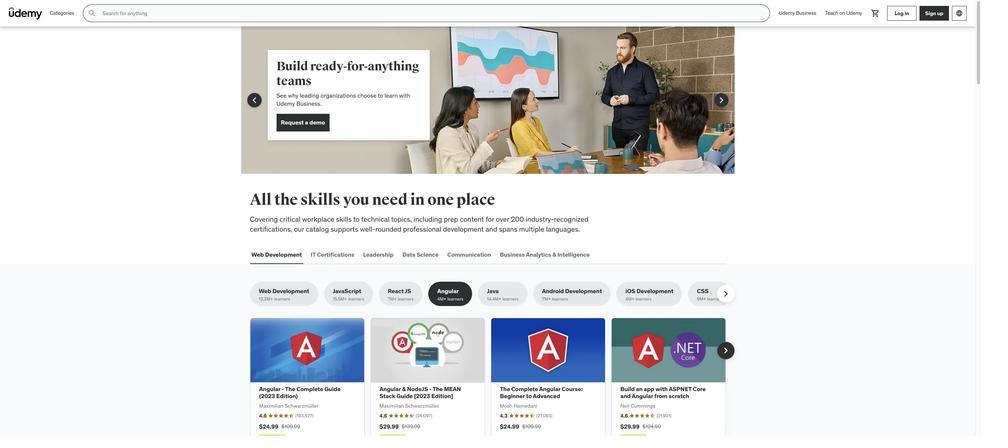 Task type: locate. For each thing, give the bounding box(es) containing it.
build an app with aspnet core and angular from scratch link
[[621, 386, 706, 400]]

next image
[[716, 94, 728, 106]]

angular
[[438, 288, 459, 295], [259, 386, 281, 393], [380, 386, 401, 393], [540, 386, 561, 393], [632, 393, 654, 400]]

1 horizontal spatial build
[[621, 386, 635, 393]]

next image inside carousel element
[[720, 345, 732, 357]]

3 the from the left
[[500, 386, 510, 393]]

learners inside the 'css 9m+ learners'
[[708, 296, 724, 302]]

mean
[[444, 386, 461, 393]]

8 learners from the left
[[708, 296, 724, 302]]

0 horizontal spatial &
[[402, 386, 406, 393]]

an
[[636, 386, 643, 393]]

need
[[372, 191, 408, 209]]

2 vertical spatial to
[[527, 393, 532, 400]]

sign up
[[926, 10, 944, 16]]

all the skills you need in one place
[[250, 191, 495, 209]]

workplace
[[302, 215, 335, 224]]

1 horizontal spatial -
[[430, 386, 432, 393]]

1 complete from the left
[[297, 386, 323, 393]]

0 horizontal spatial 4m+
[[438, 296, 447, 302]]

0 vertical spatial to
[[378, 92, 383, 99]]

0 vertical spatial with
[[400, 92, 411, 99]]

0 vertical spatial carousel element
[[241, 27, 735, 192]]

java 14.4m+ learners
[[487, 288, 519, 302]]

Search for anything text field
[[101, 7, 762, 20]]

log in link
[[888, 6, 917, 21]]

7 learners from the left
[[636, 296, 652, 302]]

0 horizontal spatial guide
[[325, 386, 341, 393]]

4 learners from the left
[[448, 296, 464, 302]]

for
[[486, 215, 495, 224]]

react
[[388, 288, 404, 295]]

0 vertical spatial and
[[486, 225, 498, 234]]

guide inside angular - the complete guide (2023 edition)
[[325, 386, 341, 393]]

1 horizontal spatial guide
[[397, 393, 413, 400]]

web down certifications, at the left bottom of the page
[[252, 251, 264, 258]]

with
[[400, 92, 411, 99], [656, 386, 668, 393]]

development inside button
[[265, 251, 302, 258]]

0 horizontal spatial udemy
[[277, 100, 295, 107]]

15.5m+
[[333, 296, 347, 302]]

2 next image from the top
[[720, 345, 732, 357]]

1 horizontal spatial 7m+
[[543, 296, 551, 302]]

and inside the build an app with aspnet core and angular from scratch
[[621, 393, 631, 400]]

0 vertical spatial &
[[553, 251, 557, 258]]

edition]
[[432, 393, 453, 400]]

development inside the android development 7m+ learners
[[566, 288, 602, 295]]

2 7m+ from the left
[[543, 296, 551, 302]]

- right nodejs
[[430, 386, 432, 393]]

1 learners from the left
[[274, 296, 290, 302]]

angular for -
[[259, 386, 281, 393]]

web inside button
[[252, 251, 264, 258]]

7m+ for android development
[[543, 296, 551, 302]]

nodejs
[[407, 386, 428, 393]]

teams
[[277, 73, 312, 89]]

skills
[[301, 191, 340, 209], [336, 215, 352, 224]]

the complete angular course: beginner to advanced link
[[500, 386, 583, 400]]

angular inside angular - the complete guide (2023 edition)
[[259, 386, 281, 393]]

web up 12.2m+
[[259, 288, 271, 295]]

demo
[[310, 119, 325, 126]]

0 horizontal spatial build
[[277, 59, 308, 74]]

covering
[[250, 215, 278, 224]]

1 horizontal spatial udemy
[[780, 10, 795, 16]]

the inside angular & nodejs - the mean stack guide [2023 edition]
[[433, 386, 443, 393]]

from
[[655, 393, 668, 400]]

7m+ down android
[[543, 296, 551, 302]]

build inside the build an app with aspnet core and angular from scratch
[[621, 386, 635, 393]]

6 learners from the left
[[552, 296, 569, 302]]

2 horizontal spatial to
[[527, 393, 532, 400]]

0 horizontal spatial and
[[486, 225, 498, 234]]

previous image
[[249, 94, 260, 106]]

4m+
[[438, 296, 447, 302], [626, 296, 635, 302]]

- right the (2023 at the left bottom
[[282, 386, 284, 393]]

1 7m+ from the left
[[388, 296, 397, 302]]

2 learners from the left
[[348, 296, 365, 302]]

the inside angular - the complete guide (2023 edition)
[[285, 386, 295, 393]]

0 vertical spatial business
[[797, 10, 817, 16]]

next image for topic filters element
[[720, 288, 732, 300]]

with right app
[[656, 386, 668, 393]]

business down "spans"
[[500, 251, 525, 258]]

7m+ inside the android development 7m+ learners
[[543, 296, 551, 302]]

1 vertical spatial next image
[[720, 345, 732, 357]]

development right android
[[566, 288, 602, 295]]

web for web development
[[252, 251, 264, 258]]

7m+ down react at the bottom
[[388, 296, 397, 302]]

angular for &
[[380, 386, 401, 393]]

1 vertical spatial in
[[411, 191, 425, 209]]

1 the from the left
[[285, 386, 295, 393]]

1 horizontal spatial the
[[433, 386, 443, 393]]

angular for 4m+
[[438, 288, 459, 295]]

in
[[905, 10, 910, 16], [411, 191, 425, 209]]

1 horizontal spatial &
[[553, 251, 557, 258]]

ios development 4m+ learners
[[626, 288, 674, 302]]

critical
[[280, 215, 301, 224]]

categories button
[[45, 4, 79, 22]]

0 vertical spatial web
[[252, 251, 264, 258]]

1 horizontal spatial to
[[378, 92, 383, 99]]

2 4m+ from the left
[[626, 296, 635, 302]]

development for web development
[[265, 251, 302, 258]]

1 vertical spatial &
[[402, 386, 406, 393]]

topic filters element
[[250, 282, 735, 306]]

5 learners from the left
[[503, 296, 519, 302]]

in inside log in link
[[905, 10, 910, 16]]

1 vertical spatial web
[[259, 288, 271, 295]]

2 the from the left
[[433, 386, 443, 393]]

and left an
[[621, 393, 631, 400]]

to up supports
[[354, 215, 360, 224]]

0 vertical spatial in
[[905, 10, 910, 16]]

with inside the build ready-for-anything teams see why leading organizations choose to learn with udemy business.
[[400, 92, 411, 99]]

development inside the ios development 4m+ learners
[[637, 288, 674, 295]]

1 vertical spatial business
[[500, 251, 525, 258]]

udemy
[[780, 10, 795, 16], [847, 10, 863, 16], [277, 100, 295, 107]]

all
[[250, 191, 272, 209]]

learners inside angular 4m+ learners
[[448, 296, 464, 302]]

1 vertical spatial with
[[656, 386, 668, 393]]

business left teach on the top right of the page
[[797, 10, 817, 16]]

in right log at right top
[[905, 10, 910, 16]]

aspnet
[[669, 386, 692, 393]]

shopping cart with 0 items image
[[872, 9, 881, 18]]

angular inside angular & nodejs - the mean stack guide [2023 edition]
[[380, 386, 401, 393]]

web inside the web development 12.2m+ learners
[[259, 288, 271, 295]]

1 vertical spatial build
[[621, 386, 635, 393]]

in up including
[[411, 191, 425, 209]]

1 vertical spatial skills
[[336, 215, 352, 224]]

0 horizontal spatial complete
[[297, 386, 323, 393]]

to
[[378, 92, 383, 99], [354, 215, 360, 224], [527, 393, 532, 400]]

2 horizontal spatial the
[[500, 386, 510, 393]]

sign
[[926, 10, 937, 16]]

react js 7m+ learners
[[388, 288, 414, 302]]

1 vertical spatial to
[[354, 215, 360, 224]]

why
[[288, 92, 299, 99]]

complete
[[297, 386, 323, 393], [512, 386, 539, 393]]

& right analytics
[[553, 251, 557, 258]]

7m+ for react js
[[388, 296, 397, 302]]

7m+ inside react js 7m+ learners
[[388, 296, 397, 302]]

1 vertical spatial and
[[621, 393, 631, 400]]

to right 'beginner' at the right
[[527, 393, 532, 400]]

build up why
[[277, 59, 308, 74]]

leading
[[300, 92, 319, 99]]

development up 12.2m+
[[273, 288, 309, 295]]

edition)
[[276, 393, 298, 400]]

request a demo link
[[277, 114, 330, 132]]

udemy image
[[9, 7, 42, 20]]

java
[[487, 288, 499, 295]]

0 horizontal spatial -
[[282, 386, 284, 393]]

[2023
[[414, 393, 430, 400]]

0 horizontal spatial business
[[500, 251, 525, 258]]

udemy business
[[780, 10, 817, 16]]

see
[[277, 92, 287, 99]]

2 - from the left
[[430, 386, 432, 393]]

android development 7m+ learners
[[543, 288, 602, 302]]

and down for
[[486, 225, 498, 234]]

0 horizontal spatial 7m+
[[388, 296, 397, 302]]

communication button
[[446, 246, 493, 264]]

skills up 'workplace'
[[301, 191, 340, 209]]

with right learn
[[400, 92, 411, 99]]

& left nodejs
[[402, 386, 406, 393]]

3 learners from the left
[[398, 296, 414, 302]]

build inside the build ready-for-anything teams see why leading organizations choose to learn with udemy business.
[[277, 59, 308, 74]]

development for web development 12.2m+ learners
[[273, 288, 309, 295]]

- inside angular - the complete guide (2023 edition)
[[282, 386, 284, 393]]

udemy inside the build ready-for-anything teams see why leading organizations choose to learn with udemy business.
[[277, 100, 295, 107]]

data science button
[[401, 246, 440, 264]]

development
[[443, 225, 484, 234]]

carousel element
[[241, 27, 735, 192], [250, 318, 735, 436]]

0 vertical spatial next image
[[720, 288, 732, 300]]

0 horizontal spatial with
[[400, 92, 411, 99]]

1 horizontal spatial 4m+
[[626, 296, 635, 302]]

(2023
[[259, 393, 275, 400]]

udemy business link
[[775, 4, 821, 22]]

angular inside "the complete angular course: beginner to advanced"
[[540, 386, 561, 393]]

to left learn
[[378, 92, 383, 99]]

0 horizontal spatial the
[[285, 386, 295, 393]]

development down certifications, at the left bottom of the page
[[265, 251, 302, 258]]

one
[[428, 191, 454, 209]]

intelligence
[[558, 251, 590, 258]]

1 horizontal spatial complete
[[512, 386, 539, 393]]

to inside 'covering critical workplace skills to technical topics, including prep content for over 200 industry-recognized certifications, our catalog supports well-rounded professional development and spans multiple languages.'
[[354, 215, 360, 224]]

1 horizontal spatial and
[[621, 393, 631, 400]]

next image inside topic filters element
[[720, 288, 732, 300]]

topics,
[[391, 215, 412, 224]]

recognized
[[554, 215, 589, 224]]

place
[[457, 191, 495, 209]]

scratch
[[669, 393, 690, 400]]

carousel element containing angular - the complete guide (2023 edition)
[[250, 318, 735, 436]]

skills up supports
[[336, 215, 352, 224]]

business analytics & intelligence
[[500, 251, 590, 258]]

industry-
[[526, 215, 554, 224]]

0 vertical spatial build
[[277, 59, 308, 74]]

1 vertical spatial carousel element
[[250, 318, 735, 436]]

you
[[343, 191, 370, 209]]

7m+
[[388, 296, 397, 302], [543, 296, 551, 302]]

14.4m+
[[487, 296, 502, 302]]

learn
[[385, 92, 398, 99]]

& inside button
[[553, 251, 557, 258]]

angular inside angular 4m+ learners
[[438, 288, 459, 295]]

1 horizontal spatial with
[[656, 386, 668, 393]]

on
[[840, 10, 846, 16]]

complete inside angular - the complete guide (2023 edition)
[[297, 386, 323, 393]]

development inside the web development 12.2m+ learners
[[273, 288, 309, 295]]

with inside the build an app with aspnet core and angular from scratch
[[656, 386, 668, 393]]

1 horizontal spatial business
[[797, 10, 817, 16]]

to inside the build ready-for-anything teams see why leading organizations choose to learn with udemy business.
[[378, 92, 383, 99]]

stack
[[380, 393, 396, 400]]

build left an
[[621, 386, 635, 393]]

1 horizontal spatial in
[[905, 10, 910, 16]]

angular - the complete guide (2023 edition) link
[[259, 386, 341, 400]]

submit search image
[[88, 9, 97, 18]]

professional
[[403, 225, 442, 234]]

next image
[[720, 288, 732, 300], [720, 345, 732, 357]]

0 horizontal spatial to
[[354, 215, 360, 224]]

1 4m+ from the left
[[438, 296, 447, 302]]

2 complete from the left
[[512, 386, 539, 393]]

guide
[[325, 386, 341, 393], [397, 393, 413, 400]]

teach on udemy link
[[821, 4, 867, 22]]

1 - from the left
[[282, 386, 284, 393]]

1 next image from the top
[[720, 288, 732, 300]]

data
[[403, 251, 416, 258]]

0 horizontal spatial in
[[411, 191, 425, 209]]

development right ios
[[637, 288, 674, 295]]



Task type: vqa. For each thing, say whether or not it's contained in the screenshot.
Udemy in the Build ready-for-anything teams See why leading organizations choose to learn with Udemy Business.
yes



Task type: describe. For each thing, give the bounding box(es) containing it.
angular inside the build an app with aspnet core and angular from scratch
[[632, 393, 654, 400]]

css
[[698, 288, 709, 295]]

2 horizontal spatial udemy
[[847, 10, 863, 16]]

build an app with aspnet core and angular from scratch
[[621, 386, 706, 400]]

core
[[693, 386, 706, 393]]

app
[[644, 386, 655, 393]]

content
[[460, 215, 484, 224]]

multiple
[[520, 225, 545, 234]]

well-
[[360, 225, 376, 234]]

ios
[[626, 288, 636, 295]]

it certifications
[[311, 251, 355, 258]]

build for an
[[621, 386, 635, 393]]

build ready-for-anything teams see why leading organizations choose to learn with udemy business.
[[277, 59, 420, 107]]

js
[[405, 288, 411, 295]]

communication
[[448, 251, 491, 258]]

the
[[274, 191, 298, 209]]

web development button
[[250, 246, 304, 264]]

the inside "the complete angular course: beginner to advanced"
[[500, 386, 510, 393]]

0 vertical spatial skills
[[301, 191, 340, 209]]

choose a language image
[[957, 10, 964, 17]]

4m+ inside the ios development 4m+ learners
[[626, 296, 635, 302]]

angular - the complete guide (2023 edition)
[[259, 386, 341, 400]]

angular & nodejs - the mean stack guide [2023 edition]
[[380, 386, 461, 400]]

learners inside the ios development 4m+ learners
[[636, 296, 652, 302]]

it
[[311, 251, 316, 258]]

web development 12.2m+ learners
[[259, 288, 309, 302]]

complete inside "the complete angular course: beginner to advanced"
[[512, 386, 539, 393]]

log in
[[896, 10, 910, 16]]

covering critical workplace skills to technical topics, including prep content for over 200 industry-recognized certifications, our catalog supports well-rounded professional development and spans multiple languages.
[[250, 215, 589, 234]]

javascript
[[333, 288, 362, 295]]

choose
[[358, 92, 377, 99]]

course:
[[562, 386, 583, 393]]

sign up link
[[920, 6, 950, 21]]

rounded
[[376, 225, 402, 234]]

beginner
[[500, 393, 525, 400]]

learners inside the android development 7m+ learners
[[552, 296, 569, 302]]

technical
[[361, 215, 390, 224]]

a
[[305, 119, 308, 126]]

leadership button
[[362, 246, 395, 264]]

4m+ inside angular 4m+ learners
[[438, 296, 447, 302]]

science
[[417, 251, 439, 258]]

javascript 15.5m+ learners
[[333, 288, 365, 302]]

it certifications button
[[309, 246, 356, 264]]

leadership
[[363, 251, 394, 258]]

over
[[496, 215, 510, 224]]

certifications
[[317, 251, 355, 258]]

learners inside the web development 12.2m+ learners
[[274, 296, 290, 302]]

for-
[[347, 59, 368, 74]]

log
[[896, 10, 904, 16]]

web for web development 12.2m+ learners
[[259, 288, 271, 295]]

guide inside angular & nodejs - the mean stack guide [2023 edition]
[[397, 393, 413, 400]]

development for ios development 4m+ learners
[[637, 288, 674, 295]]

advanced
[[533, 393, 561, 400]]

anything
[[368, 59, 420, 74]]

skills inside 'covering critical workplace skills to technical topics, including prep content for over 200 industry-recognized certifications, our catalog supports well-rounded professional development and spans multiple languages.'
[[336, 215, 352, 224]]

ready-
[[310, 59, 347, 74]]

web development
[[252, 251, 302, 258]]

business.
[[297, 100, 322, 107]]

our
[[294, 225, 304, 234]]

learners inside javascript 15.5m+ learners
[[348, 296, 365, 302]]

build for ready-
[[277, 59, 308, 74]]

languages.
[[547, 225, 581, 234]]

next image for carousel element containing angular - the complete guide (2023 edition)
[[720, 345, 732, 357]]

android
[[543, 288, 564, 295]]

catalog
[[306, 225, 329, 234]]

angular & nodejs - the mean stack guide [2023 edition] link
[[380, 386, 461, 400]]

css 9m+ learners
[[698, 288, 724, 302]]

- inside angular & nodejs - the mean stack guide [2023 edition]
[[430, 386, 432, 393]]

carousel element containing build ready-for-anything teams
[[241, 27, 735, 192]]

learners inside react js 7m+ learners
[[398, 296, 414, 302]]

business analytics & intelligence button
[[499, 246, 592, 264]]

to inside "the complete angular course: beginner to advanced"
[[527, 393, 532, 400]]

categories
[[50, 10, 74, 16]]

angular 4m+ learners
[[438, 288, 464, 302]]

12.2m+
[[259, 296, 273, 302]]

teach on udemy
[[826, 10, 863, 16]]

learners inside java 14.4m+ learners
[[503, 296, 519, 302]]

up
[[938, 10, 944, 16]]

request
[[281, 119, 304, 126]]

certifications,
[[250, 225, 293, 234]]

200
[[511, 215, 524, 224]]

data science
[[403, 251, 439, 258]]

and inside 'covering critical workplace skills to technical topics, including prep content for over 200 industry-recognized certifications, our catalog supports well-rounded professional development and spans multiple languages.'
[[486, 225, 498, 234]]

supports
[[331, 225, 359, 234]]

spans
[[499, 225, 518, 234]]

development for android development 7m+ learners
[[566, 288, 602, 295]]

analytics
[[526, 251, 552, 258]]

business inside button
[[500, 251, 525, 258]]

& inside angular & nodejs - the mean stack guide [2023 edition]
[[402, 386, 406, 393]]

including
[[414, 215, 442, 224]]



